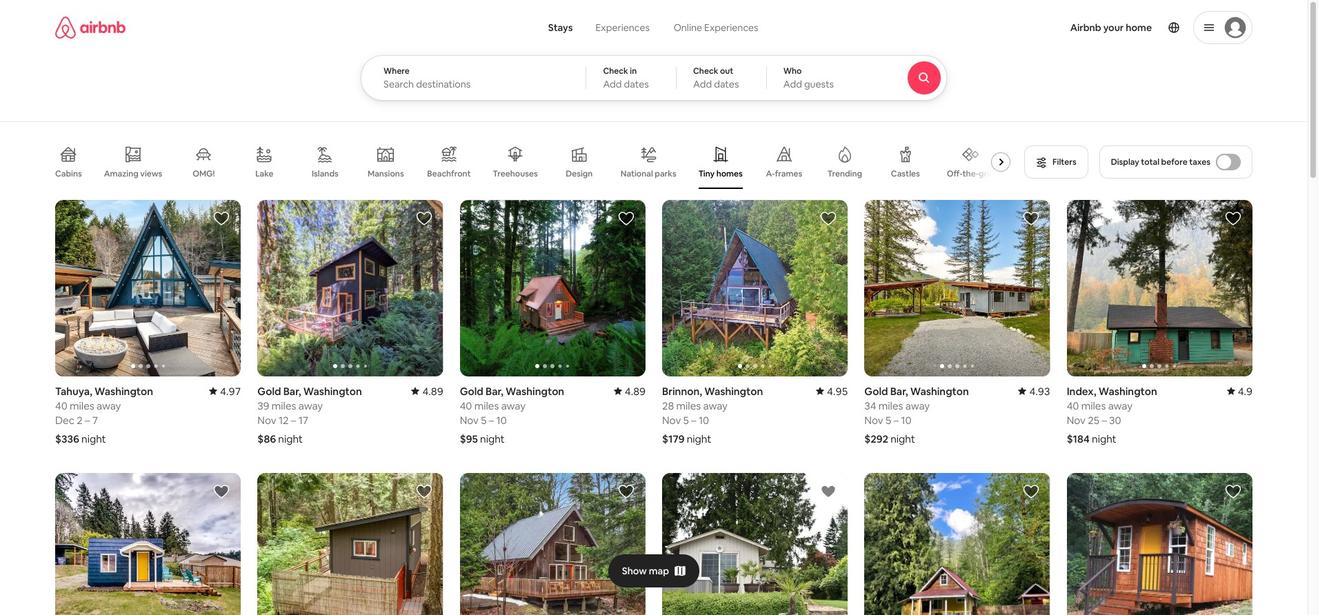 Task type: locate. For each thing, give the bounding box(es) containing it.
0 horizontal spatial 10
[[496, 414, 507, 427]]

40 inside index, washington 40 miles away nov 25 – 30 $184 night
[[1067, 399, 1079, 412]]

1 miles from the left
[[70, 399, 94, 412]]

4.89 out of 5 average rating image
[[411, 385, 443, 398], [614, 385, 646, 398]]

17
[[298, 414, 308, 427]]

check left out
[[693, 66, 718, 77]]

4.97
[[220, 385, 241, 398]]

nov for gold bar, washington 40 miles away nov 5 – 10 $95 night
[[460, 414, 479, 427]]

3 nov from the left
[[865, 414, 884, 427]]

add to wishlist: brinnon, washington image
[[821, 210, 837, 227]]

40 up dec
[[55, 399, 67, 412]]

washington inside gold bar, washington 39 miles away nov 12 – 17 $86 night
[[303, 385, 362, 398]]

2 gold from the left
[[865, 385, 888, 398]]

night
[[81, 432, 106, 446], [278, 432, 303, 446], [687, 432, 712, 446], [891, 432, 915, 446], [480, 432, 505, 446], [1092, 432, 1117, 446]]

40 inside gold bar, washington 40 miles away nov 5 – 10 $95 night
[[460, 399, 472, 412]]

dates for check in add dates
[[624, 78, 649, 90]]

away inside gold bar, washington 34 miles away nov 5 – 10 $292 night
[[906, 399, 930, 412]]

2 night from the left
[[278, 432, 303, 446]]

airbnb your home
[[1071, 21, 1152, 34]]

$86
[[258, 432, 276, 446]]

2 dates from the left
[[714, 78, 739, 90]]

off-
[[947, 168, 963, 179]]

$179
[[662, 432, 685, 446]]

bar, for 34
[[890, 385, 908, 398]]

6 away from the left
[[1108, 399, 1133, 412]]

30
[[1109, 414, 1121, 427]]

amazing views
[[104, 168, 162, 179]]

gold bar, washington 40 miles away nov 5 – 10 $95 night
[[460, 385, 564, 446]]

3 5 from the left
[[481, 414, 487, 427]]

amazing
[[104, 168, 139, 179]]

gold up 34
[[865, 385, 888, 398]]

stays
[[548, 21, 573, 34]]

dates inside check in add dates
[[624, 78, 649, 90]]

gold
[[258, 385, 281, 398], [865, 385, 888, 398], [460, 385, 483, 398]]

3 night from the left
[[687, 432, 712, 446]]

4 away from the left
[[906, 399, 930, 412]]

add down who
[[784, 78, 802, 90]]

beachfront
[[427, 168, 471, 179]]

3 miles from the left
[[676, 399, 701, 412]]

2 4.89 from the left
[[625, 385, 646, 398]]

3 bar, from the left
[[486, 385, 504, 398]]

1 – from the left
[[85, 414, 90, 427]]

5 nov from the left
[[1067, 414, 1086, 427]]

bar, inside gold bar, washington 34 miles away nov 5 – 10 $292 night
[[890, 385, 908, 398]]

4 night from the left
[[891, 432, 915, 446]]

check inside check in add dates
[[603, 66, 628, 77]]

6 washington from the left
[[1099, 385, 1158, 398]]

away
[[97, 399, 121, 412], [299, 399, 323, 412], [703, 399, 728, 412], [906, 399, 930, 412], [501, 399, 526, 412], [1108, 399, 1133, 412]]

1 gold from the left
[[258, 385, 281, 398]]

40 for nov
[[1067, 399, 1079, 412]]

4 – from the left
[[894, 414, 899, 427]]

5 for gold bar, washington 40 miles away nov 5 – 10 $95 night
[[481, 414, 487, 427]]

trending
[[828, 168, 862, 179]]

before
[[1162, 157, 1188, 168]]

2 10 from the left
[[901, 414, 912, 427]]

experiences
[[596, 21, 650, 34], [704, 21, 759, 34]]

show
[[622, 565, 647, 577]]

filters button
[[1025, 146, 1088, 179]]

gold up 39
[[258, 385, 281, 398]]

add to wishlist: gold bar, washington image for 4.89
[[618, 210, 635, 227]]

3 – from the left
[[691, 414, 697, 427]]

5 away from the left
[[501, 399, 526, 412]]

2 horizontal spatial gold
[[865, 385, 888, 398]]

cabins
[[55, 168, 82, 179]]

night down 25
[[1092, 432, 1117, 446]]

1 horizontal spatial gold
[[460, 385, 483, 398]]

night inside gold bar, washington 39 miles away nov 12 – 17 $86 night
[[278, 432, 303, 446]]

miles right 34
[[879, 399, 903, 412]]

add to wishlist: port townsend, washington image
[[416, 484, 432, 500]]

nov inside gold bar, washington 40 miles away nov 5 – 10 $95 night
[[460, 414, 479, 427]]

6 – from the left
[[1102, 414, 1107, 427]]

40 for dec
[[55, 399, 67, 412]]

2 check from the left
[[693, 66, 718, 77]]

tahuya, washington 40 miles away dec 2 – 7 $336 night
[[55, 385, 153, 446]]

5 inside gold bar, washington 34 miles away nov 5 – 10 $292 night
[[886, 414, 891, 427]]

4.89
[[423, 385, 443, 398], [625, 385, 646, 398]]

night right $292
[[891, 432, 915, 446]]

10 for gold bar, washington 40 miles away nov 5 – 10 $95 night
[[496, 414, 507, 427]]

0 horizontal spatial bar,
[[283, 385, 301, 398]]

check inside the check out add dates
[[693, 66, 718, 77]]

3 10 from the left
[[496, 414, 507, 427]]

1 5 from the left
[[683, 414, 689, 427]]

0 horizontal spatial 40
[[55, 399, 67, 412]]

– inside gold bar, washington 40 miles away nov 5 – 10 $95 night
[[489, 414, 494, 427]]

add inside check in add dates
[[603, 78, 622, 90]]

2 nov from the left
[[662, 414, 681, 427]]

miles up $95
[[474, 399, 499, 412]]

add inside the check out add dates
[[693, 78, 712, 90]]

miles inside the brinnon, washington 28 miles away nov 5 – 10 $179 night
[[676, 399, 701, 412]]

4 nov from the left
[[460, 414, 479, 427]]

night right $179
[[687, 432, 712, 446]]

1 horizontal spatial 4.89
[[625, 385, 646, 398]]

2 40 from the left
[[460, 399, 472, 412]]

5 inside gold bar, washington 40 miles away nov 5 – 10 $95 night
[[481, 414, 487, 427]]

gold for 40
[[460, 385, 483, 398]]

miles up '12'
[[272, 399, 296, 412]]

your
[[1104, 21, 1124, 34]]

what can we help you find? tab list
[[537, 14, 662, 41]]

1 4.89 from the left
[[423, 385, 443, 398]]

miles down brinnon,
[[676, 399, 701, 412]]

5 miles from the left
[[474, 399, 499, 412]]

1 bar, from the left
[[283, 385, 301, 398]]

experiences right online
[[704, 21, 759, 34]]

40 down index,
[[1067, 399, 1079, 412]]

gold inside gold bar, washington 34 miles away nov 5 – 10 $292 night
[[865, 385, 888, 398]]

2 5 from the left
[[886, 414, 891, 427]]

1 check from the left
[[603, 66, 628, 77]]

10
[[699, 414, 709, 427], [901, 414, 912, 427], [496, 414, 507, 427]]

nov inside index, washington 40 miles away nov 25 – 30 $184 night
[[1067, 414, 1086, 427]]

nov inside the brinnon, washington 28 miles away nov 5 – 10 $179 night
[[662, 414, 681, 427]]

1 horizontal spatial experiences
[[704, 21, 759, 34]]

experiences button
[[584, 14, 662, 41]]

add to wishlist: gold bar, washington image
[[618, 210, 635, 227], [1023, 210, 1039, 227], [1023, 484, 1039, 500]]

34
[[865, 399, 877, 412]]

gold bar, washington 34 miles away nov 5 – 10 $292 night
[[865, 385, 969, 446]]

1 experiences from the left
[[596, 21, 650, 34]]

total
[[1141, 157, 1160, 168]]

6 night from the left
[[1092, 432, 1117, 446]]

2 horizontal spatial bar,
[[890, 385, 908, 398]]

10 inside gold bar, washington 40 miles away nov 5 – 10 $95 night
[[496, 414, 507, 427]]

1 horizontal spatial 5
[[683, 414, 689, 427]]

miles inside gold bar, washington 34 miles away nov 5 – 10 $292 night
[[879, 399, 903, 412]]

away inside tahuya, washington 40 miles away dec 2 – 7 $336 night
[[97, 399, 121, 412]]

index, washington 40 miles away nov 25 – 30 $184 night
[[1067, 385, 1158, 446]]

3 add from the left
[[784, 78, 802, 90]]

2
[[77, 414, 83, 427]]

gold inside gold bar, washington 40 miles away nov 5 – 10 $95 night
[[460, 385, 483, 398]]

1 horizontal spatial bar,
[[486, 385, 504, 398]]

gold up $95
[[460, 385, 483, 398]]

who
[[784, 66, 802, 77]]

night down 7
[[81, 432, 106, 446]]

40 inside tahuya, washington 40 miles away dec 2 – 7 $336 night
[[55, 399, 67, 412]]

1 horizontal spatial add
[[693, 78, 712, 90]]

dates down in
[[624, 78, 649, 90]]

– inside index, washington 40 miles away nov 25 – 30 $184 night
[[1102, 414, 1107, 427]]

bar, for 40
[[486, 385, 504, 398]]

1 4.89 out of 5 average rating image from the left
[[411, 385, 443, 398]]

2 horizontal spatial 5
[[886, 414, 891, 427]]

0 horizontal spatial 4.89 out of 5 average rating image
[[411, 385, 443, 398]]

night right $95
[[480, 432, 505, 446]]

lake
[[255, 168, 274, 179]]

1 horizontal spatial 10
[[699, 414, 709, 427]]

online
[[674, 21, 702, 34]]

nov left 25
[[1067, 414, 1086, 427]]

add for check out add dates
[[693, 78, 712, 90]]

2 miles from the left
[[272, 399, 296, 412]]

add
[[603, 78, 622, 90], [693, 78, 712, 90], [784, 78, 802, 90]]

add down experiences button
[[603, 78, 622, 90]]

– inside tahuya, washington 40 miles away dec 2 – 7 $336 night
[[85, 414, 90, 427]]

night inside gold bar, washington 34 miles away nov 5 – 10 $292 night
[[891, 432, 915, 446]]

4.97 out of 5 average rating image
[[209, 385, 241, 398]]

40
[[55, 399, 67, 412], [460, 399, 472, 412], [1067, 399, 1079, 412]]

0 horizontal spatial 4.89
[[423, 385, 443, 398]]

group
[[55, 135, 1016, 189], [55, 200, 241, 377], [258, 200, 443, 377], [460, 200, 646, 377], [662, 200, 848, 377], [865, 200, 1051, 377], [1067, 200, 1253, 377], [55, 473, 241, 615], [258, 473, 443, 615], [460, 473, 646, 615], [662, 473, 848, 615], [865, 473, 1051, 615], [1067, 473, 1253, 615]]

display total before taxes button
[[1100, 146, 1253, 179]]

check
[[603, 66, 628, 77], [693, 66, 718, 77]]

0 horizontal spatial dates
[[624, 78, 649, 90]]

10 inside gold bar, washington 34 miles away nov 5 – 10 $292 night
[[901, 414, 912, 427]]

night down '12'
[[278, 432, 303, 446]]

5 – from the left
[[489, 414, 494, 427]]

1 add from the left
[[603, 78, 622, 90]]

check left in
[[603, 66, 628, 77]]

1 horizontal spatial 4.89 out of 5 average rating image
[[614, 385, 646, 398]]

4.89 for gold bar, washington 40 miles away nov 5 – 10 $95 night
[[625, 385, 646, 398]]

away inside gold bar, washington 39 miles away nov 12 – 17 $86 night
[[299, 399, 323, 412]]

parks
[[655, 168, 677, 179]]

6 miles from the left
[[1082, 399, 1106, 412]]

1 horizontal spatial check
[[693, 66, 718, 77]]

nov down 28
[[662, 414, 681, 427]]

add down online experiences
[[693, 78, 712, 90]]

dates for check out add dates
[[714, 78, 739, 90]]

–
[[85, 414, 90, 427], [291, 414, 296, 427], [691, 414, 697, 427], [894, 414, 899, 427], [489, 414, 494, 427], [1102, 414, 1107, 427]]

washington
[[95, 385, 153, 398], [303, 385, 362, 398], [705, 385, 763, 398], [911, 385, 969, 398], [506, 385, 564, 398], [1099, 385, 1158, 398]]

1 10 from the left
[[699, 414, 709, 427]]

2 experiences from the left
[[704, 21, 759, 34]]

5 for gold bar, washington 34 miles away nov 5 – 10 $292 night
[[886, 414, 891, 427]]

dates inside the check out add dates
[[714, 78, 739, 90]]

40 up $95
[[460, 399, 472, 412]]

brinnon, washington 28 miles away nov 5 – 10 $179 night
[[662, 385, 763, 446]]

3 washington from the left
[[705, 385, 763, 398]]

0 horizontal spatial check
[[603, 66, 628, 77]]

dec
[[55, 414, 74, 427]]

experiences up in
[[596, 21, 650, 34]]

1 away from the left
[[97, 399, 121, 412]]

2 washington from the left
[[303, 385, 362, 398]]

5 night from the left
[[480, 432, 505, 446]]

2 horizontal spatial add
[[784, 78, 802, 90]]

2 horizontal spatial 40
[[1067, 399, 1079, 412]]

dates
[[624, 78, 649, 90], [714, 78, 739, 90]]

miles up 2
[[70, 399, 94, 412]]

2 horizontal spatial 10
[[901, 414, 912, 427]]

1 horizontal spatial dates
[[714, 78, 739, 90]]

1 dates from the left
[[624, 78, 649, 90]]

0 horizontal spatial experiences
[[596, 21, 650, 34]]

None search field
[[361, 0, 985, 101]]

night inside index, washington 40 miles away nov 25 – 30 $184 night
[[1092, 432, 1117, 446]]

bar, inside gold bar, washington 40 miles away nov 5 – 10 $95 night
[[486, 385, 504, 398]]

2 4.89 out of 5 average rating image from the left
[[614, 385, 646, 398]]

nov inside gold bar, washington 39 miles away nov 12 – 17 $86 night
[[258, 414, 276, 427]]

add to wishlist: lakewood, washington image
[[213, 484, 230, 500]]

1 night from the left
[[81, 432, 106, 446]]

bar, inside gold bar, washington 39 miles away nov 12 – 17 $86 night
[[283, 385, 301, 398]]

off-the-grid
[[947, 168, 995, 179]]

nov up $95
[[460, 414, 479, 427]]

2 – from the left
[[291, 414, 296, 427]]

nov inside gold bar, washington 34 miles away nov 5 – 10 $292 night
[[865, 414, 884, 427]]

3 gold from the left
[[460, 385, 483, 398]]

nov down 34
[[865, 414, 884, 427]]

3 40 from the left
[[1067, 399, 1079, 412]]

display total before taxes
[[1111, 157, 1211, 168]]

1 40 from the left
[[55, 399, 67, 412]]

2 bar, from the left
[[890, 385, 908, 398]]

5 washington from the left
[[506, 385, 564, 398]]

4.93 out of 5 average rating image
[[1019, 385, 1051, 398]]

nov
[[258, 414, 276, 427], [662, 414, 681, 427], [865, 414, 884, 427], [460, 414, 479, 427], [1067, 414, 1086, 427]]

4 miles from the left
[[879, 399, 903, 412]]

gold for 39
[[258, 385, 281, 398]]

0 horizontal spatial gold
[[258, 385, 281, 398]]

$292
[[865, 432, 889, 446]]

gold inside gold bar, washington 39 miles away nov 12 – 17 $86 night
[[258, 385, 281, 398]]

0 horizontal spatial add
[[603, 78, 622, 90]]

castles
[[891, 168, 920, 179]]

a-
[[766, 168, 775, 179]]

frames
[[775, 168, 803, 179]]

1 nov from the left
[[258, 414, 276, 427]]

tahuya,
[[55, 385, 92, 398]]

0 horizontal spatial 5
[[481, 414, 487, 427]]

1 horizontal spatial 40
[[460, 399, 472, 412]]

5
[[683, 414, 689, 427], [886, 414, 891, 427], [481, 414, 487, 427]]

dates down out
[[714, 78, 739, 90]]

2 add from the left
[[693, 78, 712, 90]]

tiny
[[699, 168, 715, 179]]

nov down 39
[[258, 414, 276, 427]]

1 washington from the left
[[95, 385, 153, 398]]

online experiences
[[674, 21, 759, 34]]

miles
[[70, 399, 94, 412], [272, 399, 296, 412], [676, 399, 701, 412], [879, 399, 903, 412], [474, 399, 499, 412], [1082, 399, 1106, 412]]

check for check out add dates
[[693, 66, 718, 77]]

28
[[662, 399, 674, 412]]

bar, for 39
[[283, 385, 301, 398]]

add inside who add guests
[[784, 78, 802, 90]]

add to wishlist: olalla, washington image
[[1225, 484, 1242, 500]]

4 washington from the left
[[911, 385, 969, 398]]

airbnb
[[1071, 21, 1102, 34]]

bar,
[[283, 385, 301, 398], [890, 385, 908, 398], [486, 385, 504, 398]]

miles up 25
[[1082, 399, 1106, 412]]

3 away from the left
[[703, 399, 728, 412]]

2 away from the left
[[299, 399, 323, 412]]

5 inside the brinnon, washington 28 miles away nov 5 – 10 $179 night
[[683, 414, 689, 427]]



Task type: vqa. For each thing, say whether or not it's contained in the screenshot.
europe
no



Task type: describe. For each thing, give the bounding box(es) containing it.
12
[[279, 414, 289, 427]]

39
[[258, 399, 269, 412]]

views
[[140, 168, 162, 179]]

check out add dates
[[693, 66, 739, 90]]

away inside gold bar, washington 40 miles away nov 5 – 10 $95 night
[[501, 399, 526, 412]]

group containing amazing views
[[55, 135, 1016, 189]]

night inside gold bar, washington 40 miles away nov 5 – 10 $95 night
[[480, 432, 505, 446]]

night inside the brinnon, washington 28 miles away nov 5 – 10 $179 night
[[687, 432, 712, 446]]

gold bar, washington 39 miles away nov 12 – 17 $86 night
[[258, 385, 362, 446]]

4.89 for gold bar, washington 39 miles away nov 12 – 17 $86 night
[[423, 385, 443, 398]]

mansions
[[368, 168, 404, 179]]

add to wishlist: gold bar, washington image
[[416, 210, 432, 227]]

night inside tahuya, washington 40 miles away dec 2 – 7 $336 night
[[81, 432, 106, 446]]

washington inside tahuya, washington 40 miles away dec 2 – 7 $336 night
[[95, 385, 153, 398]]

gold for 34
[[865, 385, 888, 398]]

add for check in add dates
[[603, 78, 622, 90]]

design
[[566, 168, 593, 179]]

index,
[[1067, 385, 1097, 398]]

stays button
[[537, 14, 584, 41]]

treehouses
[[493, 168, 538, 179]]

washington inside index, washington 40 miles away nov 25 – 30 $184 night
[[1099, 385, 1158, 398]]

4.89 out of 5 average rating image for gold bar, washington 39 miles away nov 12 – 17 $86 night
[[411, 385, 443, 398]]

nov for gold bar, washington 34 miles away nov 5 – 10 $292 night
[[865, 414, 884, 427]]

show map button
[[608, 555, 700, 588]]

miles inside index, washington 40 miles away nov 25 – 30 $184 night
[[1082, 399, 1106, 412]]

national parks
[[621, 168, 677, 179]]

display
[[1111, 157, 1140, 168]]

4.9 out of 5 average rating image
[[1227, 385, 1253, 398]]

show map
[[622, 565, 669, 577]]

washington inside gold bar, washington 34 miles away nov 5 – 10 $292 night
[[911, 385, 969, 398]]

add to wishlist: gold bar, washington image for 4.93
[[1023, 210, 1039, 227]]

in
[[630, 66, 637, 77]]

where
[[384, 66, 410, 77]]

– inside gold bar, washington 39 miles away nov 12 – 17 $86 night
[[291, 414, 296, 427]]

islands
[[312, 168, 339, 179]]

4.93
[[1030, 385, 1051, 398]]

stays tab panel
[[361, 55, 985, 101]]

airbnb your home link
[[1062, 13, 1160, 42]]

away inside index, washington 40 miles away nov 25 – 30 $184 night
[[1108, 399, 1133, 412]]

– inside the brinnon, washington 28 miles away nov 5 – 10 $179 night
[[691, 414, 697, 427]]

$184
[[1067, 432, 1090, 446]]

map
[[649, 565, 669, 577]]

7
[[92, 414, 98, 427]]

check in add dates
[[603, 66, 649, 90]]

grid
[[979, 168, 995, 179]]

filters
[[1053, 157, 1077, 168]]

10 inside the brinnon, washington 28 miles away nov 5 – 10 $179 night
[[699, 414, 709, 427]]

profile element
[[792, 0, 1253, 55]]

25
[[1088, 414, 1100, 427]]

none search field containing stays
[[361, 0, 985, 101]]

miles inside gold bar, washington 40 miles away nov 5 – 10 $95 night
[[474, 399, 499, 412]]

experiences inside button
[[596, 21, 650, 34]]

online experiences link
[[662, 14, 771, 41]]

who add guests
[[784, 66, 834, 90]]

taxes
[[1190, 157, 1211, 168]]

washington inside gold bar, washington 40 miles away nov 5 – 10 $95 night
[[506, 385, 564, 398]]

add to wishlist: skykomish, washington image
[[618, 484, 635, 500]]

washington inside the brinnon, washington 28 miles away nov 5 – 10 $179 night
[[705, 385, 763, 398]]

brinnon,
[[662, 385, 702, 398]]

omg!
[[193, 168, 215, 179]]

check for check in add dates
[[603, 66, 628, 77]]

$336
[[55, 432, 79, 446]]

4.89 out of 5 average rating image for gold bar, washington 40 miles away nov 5 – 10 $95 night
[[614, 385, 646, 398]]

– inside gold bar, washington 34 miles away nov 5 – 10 $292 night
[[894, 414, 899, 427]]

a-frames
[[766, 168, 803, 179]]

away inside the brinnon, washington 28 miles away nov 5 – 10 $179 night
[[703, 399, 728, 412]]

homes
[[717, 168, 743, 179]]

miles inside gold bar, washington 39 miles away nov 12 – 17 $86 night
[[272, 399, 296, 412]]

add to wishlist: stanwood, washington image
[[821, 484, 837, 500]]

tiny homes
[[699, 168, 743, 179]]

4.95 out of 5 average rating image
[[816, 385, 848, 398]]

national
[[621, 168, 653, 179]]

add to wishlist: index, washington image
[[1225, 210, 1242, 227]]

Where field
[[384, 78, 564, 90]]

add to wishlist: tahuya, washington image
[[213, 210, 230, 227]]

$95
[[460, 432, 478, 446]]

home
[[1126, 21, 1152, 34]]

the-
[[963, 168, 979, 179]]

experiences inside 'link'
[[704, 21, 759, 34]]

nov for gold bar, washington 39 miles away nov 12 – 17 $86 night
[[258, 414, 276, 427]]

guests
[[804, 78, 834, 90]]

out
[[720, 66, 734, 77]]

4.9
[[1238, 385, 1253, 398]]

4.95
[[827, 385, 848, 398]]

miles inside tahuya, washington 40 miles away dec 2 – 7 $336 night
[[70, 399, 94, 412]]

10 for gold bar, washington 34 miles away nov 5 – 10 $292 night
[[901, 414, 912, 427]]



